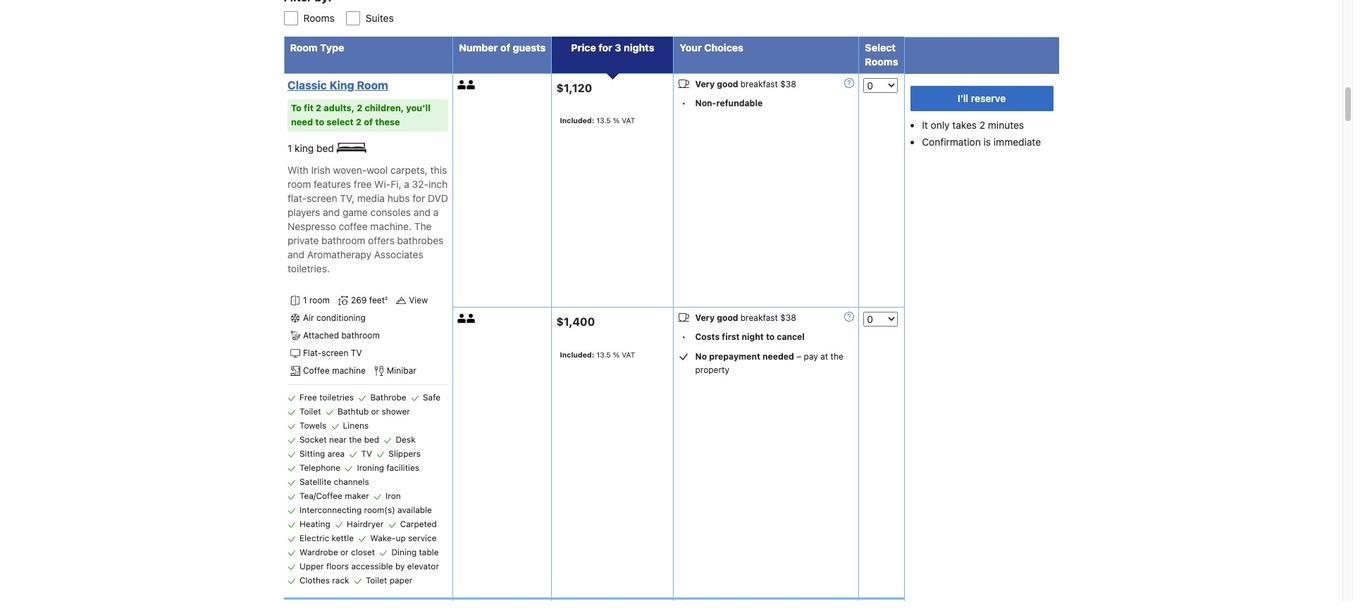 Task type: vqa. For each thing, say whether or not it's contained in the screenshot.
Sail,
no



Task type: locate. For each thing, give the bounding box(es) containing it.
occupancy image
[[467, 80, 476, 89], [458, 315, 467, 324]]

or
[[371, 407, 379, 417], [340, 548, 349, 558]]

included:
[[560, 117, 594, 125], [560, 351, 594, 360]]

0 horizontal spatial a
[[404, 178, 409, 190]]

0 vertical spatial for
[[599, 41, 612, 53]]

the down linens
[[349, 435, 362, 446]]

0 vertical spatial %
[[613, 117, 620, 125]]

1 vertical spatial toilet
[[366, 576, 387, 587]]

0 vertical spatial room
[[290, 41, 318, 53]]

toilet down free
[[300, 407, 321, 417]]

2 included: 13.5 % vat from the top
[[560, 351, 635, 360]]

safe
[[423, 393, 441, 403]]

2 right select
[[356, 117, 362, 127]]

1 vat from the top
[[622, 117, 635, 125]]

more details on meals and payment options image
[[845, 78, 855, 88], [845, 313, 855, 322]]

1 vertical spatial included:
[[560, 351, 594, 360]]

0 horizontal spatial to
[[315, 117, 324, 127]]

tv up ironing
[[361, 449, 372, 460]]

good
[[717, 79, 738, 89], [717, 313, 738, 324]]

guests
[[513, 41, 546, 53]]

or down bathrobe
[[371, 407, 379, 417]]

0 vertical spatial to
[[315, 117, 324, 127]]

offers
[[368, 235, 395, 247]]

1 13.5 from the top
[[597, 117, 611, 125]]

1
[[288, 142, 292, 154], [303, 295, 307, 306]]

elevator
[[407, 562, 439, 572]]

2 good from the top
[[717, 313, 738, 324]]

private
[[288, 235, 319, 247]]

screen
[[307, 193, 337, 205], [322, 348, 348, 359]]

screen down features
[[307, 193, 337, 205]]

coffee
[[339, 221, 368, 233]]

• left 'non-'
[[682, 98, 686, 108]]

group containing rooms
[[272, 0, 1059, 25]]

air conditioning
[[303, 313, 366, 324]]

for inside the with irish woven-wool carpets, this room features free wi-fi, a 32-inch flat-screen tv, media hubs for dvd players and game consoles and a nespresso coffee machine. the private bathroom offers bathrobes and aromatherapy associates toiletries.
[[413, 193, 425, 205]]

attached
[[303, 331, 339, 341]]

very good breakfast $38
[[695, 79, 796, 89], [695, 313, 796, 324]]

players
[[288, 207, 320, 219]]

0 horizontal spatial room
[[290, 41, 318, 53]]

breakfast for refundable
[[741, 79, 778, 89]]

the right at
[[831, 352, 844, 363]]

• for non-refundable
[[682, 98, 686, 108]]

very up the costs at the right bottom of the page
[[695, 313, 715, 324]]

1 horizontal spatial the
[[831, 352, 844, 363]]

1 for 1 room
[[303, 295, 307, 306]]

0 vertical spatial more details on meals and payment options image
[[845, 78, 855, 88]]

to right need
[[315, 117, 324, 127]]

socket near the bed
[[300, 435, 379, 446]]

and left game
[[323, 207, 340, 219]]

1 $38 from the top
[[780, 79, 796, 89]]

1 breakfast from the top
[[741, 79, 778, 89]]

2 $38 from the top
[[780, 313, 796, 324]]

1 vertical spatial room
[[309, 295, 330, 306]]

1 included: 13.5 % vat from the top
[[560, 117, 635, 125]]

up
[[396, 534, 406, 544]]

wardrobe
[[300, 548, 338, 558]]

0 vertical spatial included:
[[560, 117, 594, 125]]

2 very good breakfast $38 from the top
[[695, 313, 796, 324]]

breakfast up the refundable
[[741, 79, 778, 89]]

toilet down accessible on the left bottom of page
[[366, 576, 387, 587]]

wardrobe or closet
[[300, 548, 375, 558]]

room
[[290, 41, 318, 53], [357, 79, 388, 91]]

1 included: from the top
[[560, 117, 594, 125]]

0 vertical spatial included: 13.5 % vat
[[560, 117, 635, 125]]

included: 13.5 % vat down $1,120
[[560, 117, 635, 125]]

0 vertical spatial room
[[288, 178, 311, 190]]

room left type
[[290, 41, 318, 53]]

towels
[[300, 421, 326, 432]]

0 horizontal spatial 1
[[288, 142, 292, 154]]

bed right king in the top of the page
[[317, 142, 334, 154]]

1 vertical spatial 1
[[303, 295, 307, 306]]

toilet for toilet
[[300, 407, 321, 417]]

1 vertical spatial a
[[433, 207, 439, 219]]

the inside – pay at the property
[[831, 352, 844, 363]]

hairdryer
[[347, 520, 384, 530]]

1 horizontal spatial 1
[[303, 295, 307, 306]]

and up the
[[414, 207, 431, 219]]

included: 13.5 % vat for $1,120
[[560, 117, 635, 125]]

2 very from the top
[[695, 313, 715, 324]]

occupancy image
[[458, 80, 467, 89], [467, 315, 476, 324]]

to
[[315, 117, 324, 127], [766, 332, 775, 343]]

included: 13.5 % vat for $1,400
[[560, 351, 635, 360]]

1 vertical spatial the
[[349, 435, 362, 446]]

0 horizontal spatial bed
[[317, 142, 334, 154]]

1 vertical spatial to
[[766, 332, 775, 343]]

to right night
[[766, 332, 775, 343]]

group
[[272, 0, 1059, 25]]

1 vertical spatial bed
[[364, 435, 379, 446]]

1 horizontal spatial of
[[500, 41, 510, 53]]

very for non-refundable
[[695, 79, 715, 89]]

very good breakfast $38 up "costs first night to cancel"
[[695, 313, 796, 324]]

2 % from the top
[[613, 351, 620, 360]]

costs
[[695, 332, 720, 343]]

included: 13.5 % vat down $1,400
[[560, 351, 635, 360]]

upper floors accessible by elevator
[[300, 562, 439, 572]]

dining table
[[391, 548, 439, 558]]

for down 32-
[[413, 193, 425, 205]]

2 breakfast from the top
[[741, 313, 778, 324]]

kettle
[[332, 534, 354, 544]]

1 very from the top
[[695, 79, 715, 89]]

% for $1,120
[[613, 117, 620, 125]]

linens
[[343, 421, 369, 432]]

2 • from the top
[[682, 332, 686, 343]]

32-
[[412, 178, 429, 190]]

1 horizontal spatial to
[[766, 332, 775, 343]]

0 vertical spatial occupancy image
[[458, 80, 467, 89]]

at
[[821, 352, 828, 363]]

free
[[354, 178, 372, 190]]

–
[[797, 352, 802, 363]]

2 vat from the top
[[622, 351, 635, 360]]

1 vertical spatial breakfast
[[741, 313, 778, 324]]

good up first
[[717, 313, 738, 324]]

hubs
[[387, 193, 410, 205]]

interconnecting room(s) available
[[300, 506, 432, 516]]

a down dvd
[[433, 207, 439, 219]]

0 horizontal spatial rooms
[[303, 12, 335, 24]]

vat for $1,400
[[622, 351, 635, 360]]

1 horizontal spatial room
[[357, 79, 388, 91]]

1 left king in the top of the page
[[288, 142, 292, 154]]

269 feet²
[[351, 295, 388, 306]]

1 good from the top
[[717, 79, 738, 89]]

1 vertical spatial $38
[[780, 313, 796, 324]]

bed
[[317, 142, 334, 154], [364, 435, 379, 446]]

takes
[[952, 119, 977, 131]]

type
[[320, 41, 344, 53]]

socket
[[300, 435, 327, 446]]

1 very good breakfast $38 from the top
[[695, 79, 796, 89]]

very good breakfast $38 up the refundable
[[695, 79, 796, 89]]

rooms up room type
[[303, 12, 335, 24]]

flat-
[[303, 348, 322, 359]]

1 vertical spatial more details on meals and payment options image
[[845, 313, 855, 322]]

for left 3
[[599, 41, 612, 53]]

1 vertical spatial rooms
[[865, 55, 898, 67]]

coffee
[[303, 366, 330, 377]]

tv up machine
[[351, 348, 362, 359]]

more details on meals and payment options image for costs first night to cancel
[[845, 313, 855, 322]]

these
[[375, 117, 400, 127]]

room up children, on the left of the page
[[357, 79, 388, 91]]

1 vertical spatial of
[[364, 117, 373, 127]]

free
[[300, 393, 317, 403]]

needed
[[763, 352, 794, 363]]

0 vertical spatial the
[[831, 352, 844, 363]]

$1,120
[[556, 81, 592, 94]]

very good breakfast $38 for refundable
[[695, 79, 796, 89]]

1 • from the top
[[682, 98, 686, 108]]

% for $1,400
[[613, 351, 620, 360]]

upper
[[300, 562, 324, 572]]

0 vertical spatial 13.5
[[597, 117, 611, 125]]

0 vertical spatial screen
[[307, 193, 337, 205]]

room up air
[[309, 295, 330, 306]]

0 vertical spatial bed
[[317, 142, 334, 154]]

0 vertical spatial of
[[500, 41, 510, 53]]

2 included: from the top
[[560, 351, 594, 360]]

1 horizontal spatial bed
[[364, 435, 379, 446]]

to fit 2 adults, 2 children, you'll need to select 2 of these
[[291, 103, 431, 127]]

1 for 1 king bed
[[288, 142, 292, 154]]

of left "these"
[[364, 117, 373, 127]]

0 vertical spatial $38
[[780, 79, 796, 89]]

desk
[[396, 435, 416, 446]]

included: down $1,400
[[560, 351, 594, 360]]

•
[[682, 98, 686, 108], [682, 332, 686, 343]]

features
[[314, 178, 351, 190]]

2 more details on meals and payment options image from the top
[[845, 313, 855, 322]]

0 vertical spatial breakfast
[[741, 79, 778, 89]]

0 vertical spatial bathroom
[[321, 235, 365, 247]]

1 % from the top
[[613, 117, 620, 125]]

bed down linens
[[364, 435, 379, 446]]

or down kettle
[[340, 548, 349, 558]]

• left the costs at the right bottom of the page
[[682, 332, 686, 343]]

toilet for toilet paper
[[366, 576, 387, 587]]

included: 13.5 % vat
[[560, 117, 635, 125], [560, 351, 635, 360]]

1 horizontal spatial toilet
[[366, 576, 387, 587]]

very good breakfast $38 for first
[[695, 313, 796, 324]]

very up 'non-'
[[695, 79, 715, 89]]

0 vertical spatial 1
[[288, 142, 292, 154]]

0 vertical spatial good
[[717, 79, 738, 89]]

1 vertical spatial good
[[717, 313, 738, 324]]

wake-
[[370, 534, 396, 544]]

1 vertical spatial %
[[613, 351, 620, 360]]

i'll reserve
[[958, 92, 1006, 104]]

0 vertical spatial a
[[404, 178, 409, 190]]

non-
[[695, 98, 716, 108]]

coffee machine
[[303, 366, 366, 377]]

dvd
[[428, 193, 448, 205]]

0 vertical spatial very
[[695, 79, 715, 89]]

rooms down select at top
[[865, 55, 898, 67]]

of left guests
[[500, 41, 510, 53]]

1 vertical spatial very good breakfast $38
[[695, 313, 796, 324]]

bathroom up aromatherapy
[[321, 235, 365, 247]]

floors
[[326, 562, 349, 572]]

nights
[[624, 41, 654, 53]]

for
[[599, 41, 612, 53], [413, 193, 425, 205]]

0 horizontal spatial or
[[340, 548, 349, 558]]

0 horizontal spatial for
[[413, 193, 425, 205]]

of
[[500, 41, 510, 53], [364, 117, 373, 127]]

2 up is
[[980, 119, 985, 131]]

screen up coffee machine
[[322, 348, 348, 359]]

of inside to fit 2 adults, 2 children, you'll need to select 2 of these
[[364, 117, 373, 127]]

bathroom down conditioning
[[341, 331, 380, 341]]

1 vertical spatial bathroom
[[341, 331, 380, 341]]

1 up air
[[303, 295, 307, 306]]

good for refundable
[[717, 79, 738, 89]]

included: down $1,120
[[560, 117, 594, 125]]

269
[[351, 295, 367, 306]]

1 horizontal spatial or
[[371, 407, 379, 417]]

1 vertical spatial included: 13.5 % vat
[[560, 351, 635, 360]]

night
[[742, 332, 764, 343]]

1 vertical spatial very
[[695, 313, 715, 324]]

1 vertical spatial •
[[682, 332, 686, 343]]

0 vertical spatial vat
[[622, 117, 635, 125]]

1 vertical spatial for
[[413, 193, 425, 205]]

1 more details on meals and payment options image from the top
[[845, 78, 855, 88]]

– pay at the property
[[695, 352, 844, 376]]

and down private
[[288, 249, 305, 261]]

1 vertical spatial 13.5
[[597, 351, 611, 360]]

0 vertical spatial or
[[371, 407, 379, 417]]

interconnecting
[[300, 506, 362, 516]]

2 13.5 from the top
[[597, 351, 611, 360]]

0 vertical spatial very good breakfast $38
[[695, 79, 796, 89]]

good up non-refundable in the top right of the page
[[717, 79, 738, 89]]

vat
[[622, 117, 635, 125], [622, 351, 635, 360]]

0 horizontal spatial toilet
[[300, 407, 321, 417]]

0 vertical spatial •
[[682, 98, 686, 108]]

1 vertical spatial or
[[340, 548, 349, 558]]

0 horizontal spatial of
[[364, 117, 373, 127]]

king
[[295, 142, 314, 154]]

dining
[[391, 548, 417, 558]]

and
[[323, 207, 340, 219], [414, 207, 431, 219], [288, 249, 305, 261]]

breakfast up night
[[741, 313, 778, 324]]

1 vertical spatial vat
[[622, 351, 635, 360]]

to
[[291, 103, 302, 113]]

room down with
[[288, 178, 311, 190]]

a right "fi,"
[[404, 178, 409, 190]]

or for bathtub
[[371, 407, 379, 417]]

electric
[[300, 534, 329, 544]]

0 vertical spatial toilet
[[300, 407, 321, 417]]

1 vertical spatial room
[[357, 79, 388, 91]]



Task type: describe. For each thing, give the bounding box(es) containing it.
flat-
[[288, 193, 307, 205]]

feet²
[[369, 295, 388, 306]]

media
[[357, 193, 385, 205]]

suites
[[366, 12, 394, 24]]

to inside to fit 2 adults, 2 children, you'll need to select 2 of these
[[315, 117, 324, 127]]

wi-
[[374, 178, 391, 190]]

included: for $1,120
[[560, 117, 594, 125]]

toilet paper
[[366, 576, 412, 587]]

2 right fit
[[316, 103, 322, 113]]

13.5 for $1,400
[[597, 351, 611, 360]]

breakfast for first
[[741, 313, 778, 324]]

• for costs first night to cancel
[[682, 332, 686, 343]]

1 horizontal spatial a
[[433, 207, 439, 219]]

view
[[409, 295, 428, 306]]

available
[[398, 506, 432, 516]]

0 horizontal spatial and
[[288, 249, 305, 261]]

free toiletries
[[300, 393, 354, 403]]

room type
[[290, 41, 344, 53]]

0 vertical spatial rooms
[[303, 12, 335, 24]]

maker
[[345, 491, 369, 502]]

rack
[[332, 576, 349, 587]]

paper
[[390, 576, 412, 587]]

tea/coffee maker
[[300, 491, 369, 502]]

1 horizontal spatial and
[[323, 207, 340, 219]]

screen inside the with irish woven-wool carpets, this room features free wi-fi, a 32-inch flat-screen tv, media hubs for dvd players and game consoles and a nespresso coffee machine. the private bathroom offers bathrobes and aromatherapy associates toiletries.
[[307, 193, 337, 205]]

king
[[330, 79, 354, 91]]

carpets,
[[391, 164, 428, 176]]

2 inside it only takes 2 minutes confirmation is immediate
[[980, 119, 985, 131]]

toiletries.
[[288, 263, 330, 275]]

classic king room link
[[288, 78, 445, 92]]

closet
[[351, 548, 375, 558]]

woven-
[[333, 164, 367, 176]]

i'll reserve button
[[910, 86, 1053, 111]]

or for wardrobe
[[340, 548, 349, 558]]

sitting
[[300, 449, 325, 460]]

children,
[[365, 103, 404, 113]]

pay
[[804, 352, 818, 363]]

confirmation
[[922, 136, 981, 148]]

carpeted
[[400, 520, 437, 530]]

vat for $1,120
[[622, 117, 635, 125]]

1 vertical spatial screen
[[322, 348, 348, 359]]

choices
[[704, 41, 743, 53]]

heating
[[300, 520, 330, 530]]

clothes
[[300, 576, 330, 587]]

irish
[[311, 164, 330, 176]]

included: for $1,400
[[560, 351, 594, 360]]

is
[[984, 136, 991, 148]]

0 horizontal spatial the
[[349, 435, 362, 446]]

13.5 for $1,120
[[597, 117, 611, 125]]

select
[[865, 41, 896, 53]]

$38 for costs first night to cancel
[[780, 313, 796, 324]]

your
[[680, 41, 702, 53]]

associates
[[374, 249, 423, 261]]

satellite channels
[[300, 477, 369, 488]]

more details on meals and payment options image for non-refundable
[[845, 78, 855, 88]]

number of guests
[[459, 41, 546, 53]]

tv,
[[340, 193, 355, 205]]

1 king bed
[[288, 142, 337, 154]]

first
[[722, 332, 740, 343]]

this
[[430, 164, 447, 176]]

air
[[303, 313, 314, 324]]

by
[[395, 562, 405, 572]]

cancel
[[777, 332, 805, 343]]

minibar
[[387, 366, 416, 377]]

non-refundable
[[695, 98, 763, 108]]

0 vertical spatial occupancy image
[[467, 80, 476, 89]]

wool
[[367, 164, 388, 176]]

0 vertical spatial tv
[[351, 348, 362, 359]]

fit
[[304, 103, 314, 113]]

telephone
[[300, 463, 340, 474]]

fi,
[[391, 178, 401, 190]]

very for costs first night to cancel
[[695, 313, 715, 324]]

1 vertical spatial tv
[[361, 449, 372, 460]]

refundable
[[716, 98, 763, 108]]

1 room
[[303, 295, 330, 306]]

bathtub or shower
[[338, 407, 410, 417]]

clothes rack
[[300, 576, 349, 587]]

ironing
[[357, 463, 384, 474]]

1 horizontal spatial rooms
[[865, 55, 898, 67]]

minutes
[[988, 119, 1024, 131]]

$38 for non-refundable
[[780, 79, 796, 89]]

table
[[419, 548, 439, 558]]

1 vertical spatial occupancy image
[[467, 315, 476, 324]]

nespresso
[[288, 221, 336, 233]]

bathroom inside the with irish woven-wool carpets, this room features free wi-fi, a 32-inch flat-screen tv, media hubs for dvd players and game consoles and a nespresso coffee machine. the private bathroom offers bathrobes and aromatherapy associates toiletries.
[[321, 235, 365, 247]]

room inside classic king room 'link'
[[357, 79, 388, 91]]

bathrobe
[[370, 393, 406, 403]]

with
[[288, 164, 309, 176]]

select rooms
[[865, 41, 898, 67]]

room inside the with irish woven-wool carpets, this room features free wi-fi, a 32-inch flat-screen tv, media hubs for dvd players and game consoles and a nespresso coffee machine. the private bathroom offers bathrobes and aromatherapy associates toiletries.
[[288, 178, 311, 190]]

electric kettle
[[300, 534, 354, 544]]

1 horizontal spatial for
[[599, 41, 612, 53]]

only
[[931, 119, 950, 131]]

satellite
[[300, 477, 331, 488]]

sitting area
[[300, 449, 345, 460]]

costs first night to cancel
[[695, 332, 805, 343]]

2 right adults, at left top
[[357, 103, 362, 113]]

room(s)
[[364, 506, 395, 516]]

2 horizontal spatial and
[[414, 207, 431, 219]]

select
[[327, 117, 354, 127]]

good for first
[[717, 313, 738, 324]]

$1,400
[[556, 316, 595, 329]]

inch
[[429, 178, 448, 190]]

1 vertical spatial occupancy image
[[458, 315, 467, 324]]

machine.
[[370, 221, 412, 233]]

property
[[695, 365, 729, 376]]

aromatherapy
[[307, 249, 371, 261]]

bathrobes
[[397, 235, 444, 247]]

price
[[571, 41, 596, 53]]

you'll
[[406, 103, 431, 113]]

service
[[408, 534, 437, 544]]

tea/coffee
[[300, 491, 342, 502]]



